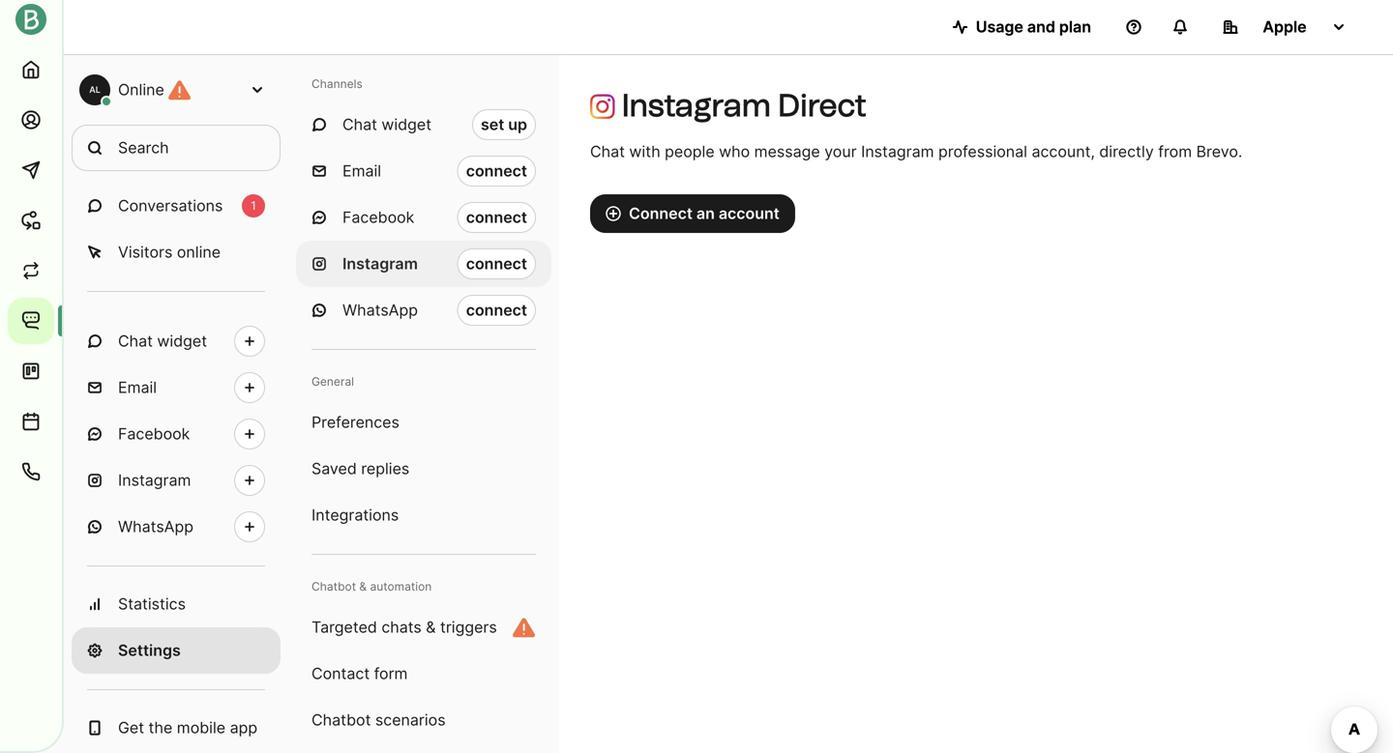 Task type: vqa. For each thing, say whether or not it's contained in the screenshot.
the top Chatbot
yes



Task type: describe. For each thing, give the bounding box(es) containing it.
contact form link
[[296, 651, 552, 698]]

who
[[719, 142, 750, 161]]

usage and plan
[[976, 17, 1091, 36]]

contact
[[312, 665, 370, 684]]

an
[[697, 204, 715, 223]]

instagram direct
[[622, 87, 867, 124]]

usage
[[976, 17, 1024, 36]]

account
[[719, 204, 780, 223]]

saved replies
[[312, 460, 410, 478]]

visitors
[[118, 243, 173, 262]]

preferences link
[[296, 400, 552, 446]]

apple button
[[1208, 8, 1362, 46]]

search link
[[72, 125, 281, 171]]

1 vertical spatial whatsapp
[[118, 518, 194, 537]]

statistics
[[118, 595, 186, 614]]

chatbot scenarios link
[[296, 698, 552, 744]]

chatbot for chatbot scenarios
[[312, 711, 371, 730]]

1 horizontal spatial email
[[343, 162, 381, 180]]

account,
[[1032, 142, 1095, 161]]

visitors online link
[[72, 229, 281, 276]]

0 horizontal spatial chat widget
[[118, 332, 207, 351]]

0 horizontal spatial widget
[[157, 332, 207, 351]]

general
[[312, 375, 354, 389]]

al
[[89, 85, 100, 95]]

statistics link
[[72, 582, 281, 628]]

scenarios
[[375, 711, 446, 730]]

get the mobile app link
[[72, 705, 281, 752]]

get the mobile app
[[118, 719, 258, 738]]

connect for email
[[466, 162, 527, 180]]

brevo.
[[1197, 142, 1243, 161]]

0 horizontal spatial facebook
[[118, 425, 190, 444]]

up
[[508, 115, 527, 134]]

integrations link
[[296, 493, 552, 539]]

integrations
[[312, 506, 399, 525]]

usage and plan button
[[937, 8, 1107, 46]]

plan
[[1059, 17, 1091, 36]]

with
[[629, 142, 661, 161]]

people
[[665, 142, 715, 161]]

instagram inside instagram link
[[118, 471, 191, 490]]

saved
[[312, 460, 357, 478]]

1 vertical spatial email
[[118, 378, 157, 397]]

conversations
[[118, 196, 223, 215]]

apple
[[1263, 17, 1307, 36]]

connect for whatsapp
[[466, 301, 527, 320]]

targeted chats & triggers link
[[296, 605, 552, 651]]



Task type: locate. For each thing, give the bounding box(es) containing it.
facebook link
[[72, 411, 281, 458]]

1 vertical spatial widget
[[157, 332, 207, 351]]

get
[[118, 719, 144, 738]]

mobile
[[177, 719, 226, 738]]

connect
[[629, 204, 693, 223]]

connect for facebook
[[466, 208, 527, 227]]

1 horizontal spatial facebook
[[343, 208, 415, 227]]

1 horizontal spatial chat
[[343, 115, 377, 134]]

&
[[359, 580, 367, 594], [426, 618, 436, 637]]

0 horizontal spatial whatsapp
[[118, 518, 194, 537]]

triggers
[[440, 618, 497, 637]]

4 connect from the top
[[466, 301, 527, 320]]

1 vertical spatial facebook
[[118, 425, 190, 444]]

1 connect from the top
[[466, 162, 527, 180]]

0 vertical spatial email
[[343, 162, 381, 180]]

instagram
[[622, 87, 771, 124], [861, 142, 934, 161], [343, 254, 418, 273], [118, 471, 191, 490]]

& right chats
[[426, 618, 436, 637]]

chat widget up email link
[[118, 332, 207, 351]]

chatbot & automation
[[312, 580, 432, 594]]

chatbot
[[312, 580, 356, 594], [312, 711, 371, 730]]

0 horizontal spatial email
[[118, 378, 157, 397]]

search
[[118, 138, 169, 157]]

chatbot for chatbot & automation
[[312, 580, 356, 594]]

set
[[481, 115, 504, 134]]

email
[[343, 162, 381, 180], [118, 378, 157, 397]]

targeted chats & triggers
[[312, 618, 497, 637]]

form
[[374, 665, 408, 684]]

whatsapp link
[[72, 504, 281, 551]]

chat left with
[[590, 142, 625, 161]]

chat inside chat widget link
[[118, 332, 153, 351]]

chat up email link
[[118, 332, 153, 351]]

0 horizontal spatial chat
[[118, 332, 153, 351]]

0 vertical spatial chat widget
[[343, 115, 432, 134]]

1 horizontal spatial whatsapp
[[343, 301, 418, 320]]

chat widget link
[[72, 318, 281, 365]]

replies
[[361, 460, 410, 478]]

from
[[1158, 142, 1192, 161]]

contact form
[[312, 665, 408, 684]]

2 connect from the top
[[466, 208, 527, 227]]

2 horizontal spatial chat
[[590, 142, 625, 161]]

0 vertical spatial facebook
[[343, 208, 415, 227]]

0 vertical spatial widget
[[382, 115, 432, 134]]

set up
[[481, 115, 527, 134]]

chat with people who message your instagram professional account, directly from brevo.
[[590, 142, 1243, 161]]

email link
[[72, 365, 281, 411]]

your
[[825, 142, 857, 161]]

email down chat widget link
[[118, 378, 157, 397]]

1 vertical spatial &
[[426, 618, 436, 637]]

targeted
[[312, 618, 377, 637]]

directly
[[1100, 142, 1154, 161]]

1 horizontal spatial widget
[[382, 115, 432, 134]]

& left automation on the left
[[359, 580, 367, 594]]

0 vertical spatial &
[[359, 580, 367, 594]]

chat down channels
[[343, 115, 377, 134]]

1 horizontal spatial chat widget
[[343, 115, 432, 134]]

0 vertical spatial whatsapp
[[343, 301, 418, 320]]

1 horizontal spatial &
[[426, 618, 436, 637]]

connect an account link
[[590, 194, 795, 233]]

the
[[149, 719, 173, 738]]

chatbot up targeted
[[312, 580, 356, 594]]

widget
[[382, 115, 432, 134], [157, 332, 207, 351]]

app
[[230, 719, 258, 738]]

chatbot scenarios
[[312, 711, 446, 730]]

0 horizontal spatial &
[[359, 580, 367, 594]]

connect
[[466, 162, 527, 180], [466, 208, 527, 227], [466, 254, 527, 273], [466, 301, 527, 320]]

chat
[[343, 115, 377, 134], [590, 142, 625, 161], [118, 332, 153, 351]]

2 chatbot from the top
[[312, 711, 371, 730]]

direct
[[778, 87, 867, 124]]

widget left set
[[382, 115, 432, 134]]

3 connect from the top
[[466, 254, 527, 273]]

chat widget down channels
[[343, 115, 432, 134]]

0 vertical spatial chat
[[343, 115, 377, 134]]

visitors online
[[118, 243, 221, 262]]

channels
[[312, 77, 363, 91]]

whatsapp down instagram link
[[118, 518, 194, 537]]

1 vertical spatial chat
[[590, 142, 625, 161]]

automation
[[370, 580, 432, 594]]

chats
[[382, 618, 422, 637]]

1 chatbot from the top
[[312, 580, 356, 594]]

instagram link
[[72, 458, 281, 504]]

connect an account
[[629, 204, 780, 223]]

1 vertical spatial chat widget
[[118, 332, 207, 351]]

1
[[251, 199, 256, 213]]

connect for instagram
[[466, 254, 527, 273]]

widget up email link
[[157, 332, 207, 351]]

whatsapp
[[343, 301, 418, 320], [118, 518, 194, 537]]

online
[[177, 243, 221, 262]]

chat widget
[[343, 115, 432, 134], [118, 332, 207, 351]]

settings
[[118, 642, 181, 660]]

saved replies link
[[296, 446, 552, 493]]

whatsapp up general
[[343, 301, 418, 320]]

2 vertical spatial chat
[[118, 332, 153, 351]]

preferences
[[312, 413, 400, 432]]

facebook
[[343, 208, 415, 227], [118, 425, 190, 444]]

professional
[[939, 142, 1028, 161]]

email down channels
[[343, 162, 381, 180]]

message
[[754, 142, 820, 161]]

and
[[1028, 17, 1056, 36]]

1 vertical spatial chatbot
[[312, 711, 371, 730]]

0 vertical spatial chatbot
[[312, 580, 356, 594]]

online
[[118, 80, 164, 99]]

instagram image
[[590, 94, 615, 119]]

chatbot down contact
[[312, 711, 371, 730]]

settings link
[[72, 628, 281, 674]]



